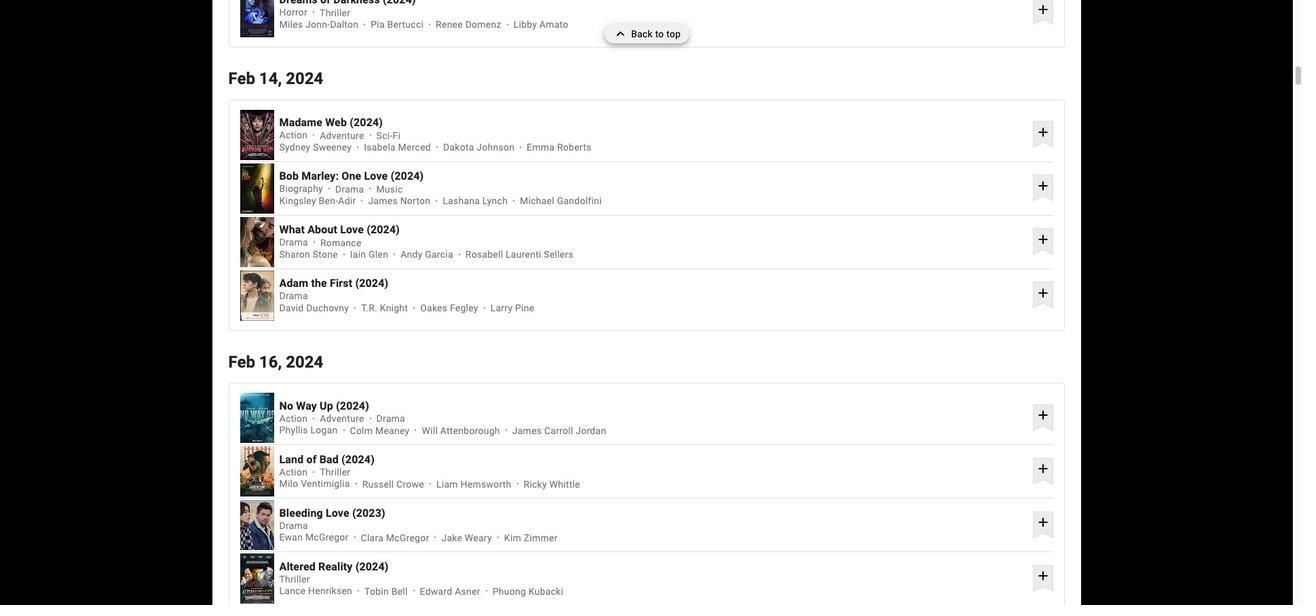 Task type: vqa. For each thing, say whether or not it's contained in the screenshot.
8th group from the top
yes



Task type: locate. For each thing, give the bounding box(es) containing it.
ewan mcgregor
[[279, 533, 349, 544]]

kingsley ben-adir
[[279, 195, 356, 206]]

mcgregor down bleeding love (2023) drama
[[305, 533, 349, 544]]

dalton
[[330, 19, 359, 30]]

fi
[[393, 130, 401, 141]]

thriller for jonn-
[[320, 7, 350, 18]]

group for bleeding love (2023)
[[240, 501, 274, 551]]

1 2024 from the top
[[286, 69, 323, 88]]

group left miles on the left of page
[[240, 0, 274, 37]]

(2024) up tobin
[[355, 561, 389, 574]]

bleeding love (2023) button
[[279, 507, 1028, 520]]

5 group from the top
[[240, 271, 274, 321]]

0 horizontal spatial james
[[368, 195, 398, 206]]

action up sydney
[[279, 130, 308, 141]]

oakes
[[420, 303, 448, 314]]

1 feb from the top
[[228, 69, 255, 88]]

action up milo
[[279, 467, 308, 478]]

3 action from the top
[[279, 467, 308, 478]]

group left lance
[[240, 554, 274, 604]]

love up music
[[364, 170, 388, 183]]

mcgregor
[[305, 533, 349, 544], [386, 533, 429, 544]]

group left sydney
[[240, 110, 274, 160]]

love
[[364, 170, 388, 183], [340, 224, 364, 236], [326, 507, 349, 520]]

add image
[[1035, 408, 1051, 424]]

david duchovny
[[279, 303, 349, 314]]

michael
[[520, 195, 555, 206]]

lance henriksen
[[279, 586, 352, 597]]

pia bertucci
[[371, 19, 424, 30]]

feb left 16,
[[228, 353, 255, 372]]

amato
[[540, 19, 569, 30]]

1 mcgregor from the left
[[305, 533, 349, 544]]

altered
[[279, 561, 316, 574]]

thriller up dalton
[[320, 7, 350, 18]]

kubacki
[[529, 586, 564, 597]]

feb
[[228, 69, 255, 88], [228, 353, 255, 372]]

2024 right 16,
[[286, 353, 323, 372]]

t.r.
[[361, 303, 377, 314]]

pia
[[371, 19, 385, 30]]

expand less image
[[612, 24, 631, 43]]

fegley
[[450, 303, 478, 314]]

1 vertical spatial james
[[512, 425, 542, 436]]

2 feb from the top
[[228, 353, 255, 372]]

1 vertical spatial thriller
[[320, 467, 351, 478]]

0 vertical spatial action
[[279, 130, 308, 141]]

2024
[[286, 69, 323, 88], [286, 353, 323, 372]]

4 group from the top
[[240, 217, 274, 267]]

2 vertical spatial love
[[326, 507, 349, 520]]

group for bob marley: one love (2024)
[[240, 163, 274, 214]]

0 vertical spatial adventure
[[320, 130, 364, 141]]

dakota johnson, tahar rahim, sydney sweeney, isabela merced, and celeste o'connor in madame web (2024) image
[[240, 110, 274, 160]]

bob marley: one love (2024)
[[279, 170, 424, 183]]

group left milo
[[240, 447, 274, 497]]

add image for madame web (2024)
[[1035, 124, 1051, 140]]

2 group from the top
[[240, 110, 274, 160]]

add image
[[1035, 1, 1051, 17], [1035, 124, 1051, 140], [1035, 178, 1051, 194], [1035, 231, 1051, 247], [1035, 285, 1051, 301], [1035, 461, 1051, 477], [1035, 515, 1051, 531], [1035, 568, 1051, 585]]

milo
[[279, 479, 298, 490]]

thriller up lance
[[279, 575, 310, 585]]

iain
[[350, 249, 366, 260]]

top
[[667, 29, 681, 39]]

adventure down up
[[320, 414, 364, 425]]

1 vertical spatial 2024
[[286, 353, 323, 372]]

altered reality (2024) button
[[279, 561, 1028, 574]]

group left no
[[240, 393, 274, 444]]

no
[[279, 400, 293, 413]]

colm
[[350, 425, 373, 436]]

8 group from the top
[[240, 501, 274, 551]]

andy
[[401, 249, 423, 260]]

2 2024 from the top
[[286, 353, 323, 372]]

2 vertical spatial thriller
[[279, 575, 310, 585]]

james for james carroll jordan
[[512, 425, 542, 436]]

sydney
[[279, 142, 311, 153]]

ricky
[[524, 479, 547, 490]]

madame web (2024) button
[[279, 116, 1028, 129]]

isabela
[[364, 142, 396, 153]]

1 vertical spatial action
[[279, 414, 308, 425]]

clara mcgregor
[[361, 533, 429, 544]]

back to top
[[631, 29, 681, 39]]

1 horizontal spatial james
[[512, 425, 542, 436]]

action for 16,
[[279, 414, 308, 425]]

0 vertical spatial thriller
[[320, 7, 350, 18]]

2 adventure from the top
[[320, 414, 364, 425]]

7 group from the top
[[240, 447, 274, 497]]

feb for feb 16, 2024
[[228, 353, 255, 372]]

7 add image from the top
[[1035, 515, 1051, 531]]

1 vertical spatial love
[[340, 224, 364, 236]]

1 vertical spatial feb
[[228, 353, 255, 372]]

drama up david
[[279, 291, 308, 302]]

garcia
[[425, 249, 453, 260]]

3 group from the top
[[240, 163, 274, 214]]

thriller down "bad"
[[320, 467, 351, 478]]

0 vertical spatial 2024
[[286, 69, 323, 88]]

group left the bob
[[240, 163, 274, 214]]

6 add image from the top
[[1035, 461, 1051, 477]]

group left david
[[240, 271, 274, 321]]

land of bad (2024) button
[[279, 454, 1028, 466]]

1 vertical spatial adventure
[[320, 414, 364, 425]]

love left (2023)
[[326, 507, 349, 520]]

music
[[376, 184, 403, 195]]

james
[[368, 195, 398, 206], [512, 425, 542, 436]]

of
[[306, 454, 317, 466]]

1 action from the top
[[279, 130, 308, 141]]

8 add image from the top
[[1035, 568, 1051, 585]]

3 add image from the top
[[1035, 178, 1051, 194]]

drama up ewan
[[279, 521, 308, 532]]

action up phyllis
[[279, 414, 308, 425]]

jake weary
[[442, 533, 492, 544]]

marley:
[[302, 170, 339, 183]]

add image for what about love (2024)
[[1035, 231, 1051, 247]]

2 add image from the top
[[1035, 124, 1051, 140]]

(2024) up glen
[[367, 224, 400, 236]]

mcgregor right clara
[[386, 533, 429, 544]]

feb 16, 2024
[[228, 353, 323, 372]]

way
[[296, 400, 317, 413]]

mcgregor for clara mcgregor
[[386, 533, 429, 544]]

to
[[655, 29, 664, 39]]

6 group from the top
[[240, 393, 274, 444]]

thriller
[[320, 7, 350, 18], [320, 467, 351, 478], [279, 575, 310, 585]]

feb for feb 14, 2024
[[228, 69, 255, 88]]

no way up (2024) button
[[279, 400, 1028, 413]]

phuong
[[493, 586, 526, 597]]

5 add image from the top
[[1035, 285, 1051, 301]]

kim zimmer
[[504, 533, 558, 544]]

adventure for feb 16, 2024
[[320, 414, 364, 425]]

adventure down web
[[320, 130, 364, 141]]

add image for land of bad (2024)
[[1035, 461, 1051, 477]]

1 adventure from the top
[[320, 130, 364, 141]]

no way up (2024)
[[279, 400, 369, 413]]

(2024) up t.r.
[[355, 277, 389, 290]]

2 action from the top
[[279, 414, 308, 425]]

altered reality (2024) image
[[240, 554, 274, 604]]

ewan
[[279, 533, 303, 544]]

2 mcgregor from the left
[[386, 533, 429, 544]]

adir
[[338, 195, 356, 206]]

drama up adir
[[335, 184, 364, 195]]

mcgregor for ewan mcgregor
[[305, 533, 349, 544]]

(2024) right "bad"
[[342, 454, 375, 466]]

madame
[[279, 116, 323, 129]]

0 horizontal spatial mcgregor
[[305, 533, 349, 544]]

group left ewan
[[240, 501, 274, 551]]

will
[[422, 425, 438, 436]]

sci-
[[376, 130, 393, 141]]

0 vertical spatial feb
[[228, 69, 255, 88]]

group for madame web (2024)
[[240, 110, 274, 160]]

renee
[[436, 19, 463, 30]]

group for land of bad (2024)
[[240, 447, 274, 497]]

(2024) up colm
[[336, 400, 369, 413]]

james down music
[[368, 195, 398, 206]]

sharon
[[279, 249, 310, 260]]

group left what
[[240, 217, 274, 267]]

drama inside bleeding love (2023) drama
[[279, 521, 308, 532]]

group for adam the first (2024)
[[240, 271, 274, 321]]

no way up (2024) image
[[240, 393, 274, 444]]

russell
[[362, 479, 394, 490]]

sydney sweeney
[[279, 142, 352, 153]]

liam hemsworth
[[436, 479, 512, 490]]

4 add image from the top
[[1035, 231, 1051, 247]]

1 horizontal spatial mcgregor
[[386, 533, 429, 544]]

duchovny
[[306, 303, 349, 314]]

feb left 14,
[[228, 69, 255, 88]]

logan
[[311, 425, 338, 436]]

tobin bell
[[365, 586, 408, 597]]

9 group from the top
[[240, 554, 274, 604]]

2 vertical spatial action
[[279, 467, 308, 478]]

2024 right 14,
[[286, 69, 323, 88]]

0 vertical spatial james
[[368, 195, 398, 206]]

biography
[[279, 184, 323, 195]]

lance
[[279, 586, 306, 597]]

andy garcia
[[401, 249, 453, 260]]

kingsley
[[279, 195, 316, 206]]

jordan
[[576, 425, 606, 436]]

james left carroll
[[512, 425, 542, 436]]

ben-
[[319, 195, 338, 206]]

one
[[342, 170, 361, 183]]

love up romance
[[340, 224, 364, 236]]

group
[[240, 0, 274, 37], [240, 110, 274, 160], [240, 163, 274, 214], [240, 217, 274, 267], [240, 271, 274, 321], [240, 393, 274, 444], [240, 447, 274, 497], [240, 501, 274, 551], [240, 554, 274, 604]]

asner
[[455, 586, 480, 597]]

will attenborough
[[422, 425, 500, 436]]

1 add image from the top
[[1035, 1, 1051, 17]]



Task type: describe. For each thing, give the bounding box(es) containing it.
madame web (2024)
[[279, 116, 383, 129]]

drama up meaney
[[376, 414, 405, 425]]

bad
[[320, 454, 339, 466]]

edward
[[420, 586, 452, 597]]

add image for bleeding love (2023)
[[1035, 515, 1051, 531]]

meaney
[[375, 425, 410, 436]]

david
[[279, 303, 304, 314]]

2024 for feb 14, 2024
[[286, 69, 323, 88]]

sweeney
[[313, 142, 352, 153]]

back
[[631, 29, 653, 39]]

bleeding love (2023) drama
[[279, 507, 385, 532]]

james for james norton
[[368, 195, 398, 206]]

t.r. knight
[[361, 303, 408, 314]]

thriller for ventimiglia
[[320, 467, 351, 478]]

james norton
[[368, 195, 431, 206]]

bob
[[279, 170, 299, 183]]

altered reality (2024) thriller
[[279, 561, 389, 585]]

emma roberts
[[527, 142, 592, 153]]

adam the first (2024) drama
[[279, 277, 389, 302]]

libby
[[514, 19, 537, 30]]

2024 for feb 16, 2024
[[286, 353, 323, 372]]

land of bad (2024)
[[279, 454, 375, 466]]

bertucci
[[387, 19, 424, 30]]

group for altered reality (2024)
[[240, 554, 274, 604]]

what about love (2024)
[[279, 224, 400, 236]]

0 vertical spatial love
[[364, 170, 388, 183]]

clara
[[361, 533, 384, 544]]

the
[[311, 277, 327, 290]]

1 group from the top
[[240, 0, 274, 37]]

(2024) inside altered reality (2024) thriller
[[355, 561, 389, 574]]

phuong kubacki
[[493, 586, 564, 597]]

land
[[279, 454, 304, 466]]

stone
[[313, 249, 338, 260]]

domenz
[[465, 19, 501, 30]]

about
[[308, 224, 337, 236]]

michael gandolfini
[[520, 195, 602, 206]]

love inside bleeding love (2023) drama
[[326, 507, 349, 520]]

web
[[325, 116, 347, 129]]

emma
[[527, 142, 555, 153]]

norton
[[400, 195, 431, 206]]

knight
[[380, 303, 408, 314]]

kingsley ben-adir in bob marley: one love (2024) image
[[240, 163, 274, 214]]

crowe
[[397, 479, 424, 490]]

tobin
[[365, 586, 389, 597]]

adventure for feb 14, 2024
[[320, 130, 364, 141]]

up
[[320, 400, 333, 413]]

larry pine
[[491, 303, 535, 314]]

larry
[[491, 303, 513, 314]]

action for 14,
[[279, 130, 308, 141]]

(2024) inside adam the first (2024) drama
[[355, 277, 389, 290]]

(2024) up sci-
[[350, 116, 383, 129]]

adam
[[279, 277, 308, 290]]

pine
[[515, 303, 535, 314]]

phyllis
[[279, 425, 308, 436]]

roberts
[[557, 142, 592, 153]]

bleeding
[[279, 507, 323, 520]]

add image for altered reality (2024)
[[1035, 568, 1051, 585]]

edward asner
[[420, 586, 480, 597]]

rosabell laurenti sellers
[[466, 249, 574, 260]]

zimmer
[[524, 533, 558, 544]]

drama inside adam the first (2024) drama
[[279, 291, 308, 302]]

what about love (2024) button
[[279, 224, 1028, 236]]

miguel ángel muñoz and marielle jaffe in what about love (2024) image
[[240, 217, 274, 267]]

(2024) up music
[[391, 170, 424, 183]]

renee domenz, edyta drobinski, libby amato, pia bertucci, and miles jonn-dalton in dreams of darkness (2024) image
[[240, 0, 274, 37]]

add image for bob marley: one love (2024)
[[1035, 178, 1051, 194]]

hemsworth
[[461, 479, 512, 490]]

group for no way up (2024)
[[240, 393, 274, 444]]

romance
[[320, 237, 362, 248]]

milo ventimiglia
[[279, 479, 350, 490]]

carroll
[[544, 425, 573, 436]]

miles
[[279, 19, 303, 30]]

russell crowe, milo ventimiglia, luke hemsworth, ricky whittle, and liam hemsworth in land of bad (2024) image
[[240, 447, 274, 497]]

thriller inside altered reality (2024) thriller
[[279, 575, 310, 585]]

ventimiglia
[[301, 479, 350, 490]]

bell
[[391, 586, 408, 597]]

phyllis logan
[[279, 425, 338, 436]]

miles jonn-dalton
[[279, 19, 359, 30]]

dakota johnson
[[443, 142, 515, 153]]

(2023)
[[352, 507, 385, 520]]

david duchovny and oakes fegley in adam the first (2024) image
[[240, 271, 274, 321]]

henriksen
[[308, 586, 352, 597]]

ewan mcgregor and clara mcgregor in bleeding love (2023) image
[[240, 501, 274, 551]]

horror
[[279, 7, 308, 18]]

lashana lynch
[[443, 195, 508, 206]]

liam
[[436, 479, 458, 490]]

russell crowe
[[362, 479, 424, 490]]

first
[[330, 277, 353, 290]]

james carroll jordan
[[512, 425, 606, 436]]

back to top button
[[604, 24, 689, 43]]

14,
[[259, 69, 282, 88]]

add image for adam the first (2024)
[[1035, 285, 1051, 301]]

attenborough
[[440, 425, 500, 436]]

isabela merced
[[364, 142, 431, 153]]

bob marley: one love (2024) button
[[279, 170, 1028, 183]]

lynch
[[483, 195, 508, 206]]

adam the first (2024) button
[[279, 277, 1028, 290]]

sharon stone
[[279, 249, 338, 260]]

feb 14, 2024
[[228, 69, 323, 88]]

group for what about love (2024)
[[240, 217, 274, 267]]

johnson
[[477, 142, 515, 153]]

drama up sharon
[[279, 237, 308, 248]]

libby amato
[[514, 19, 569, 30]]



